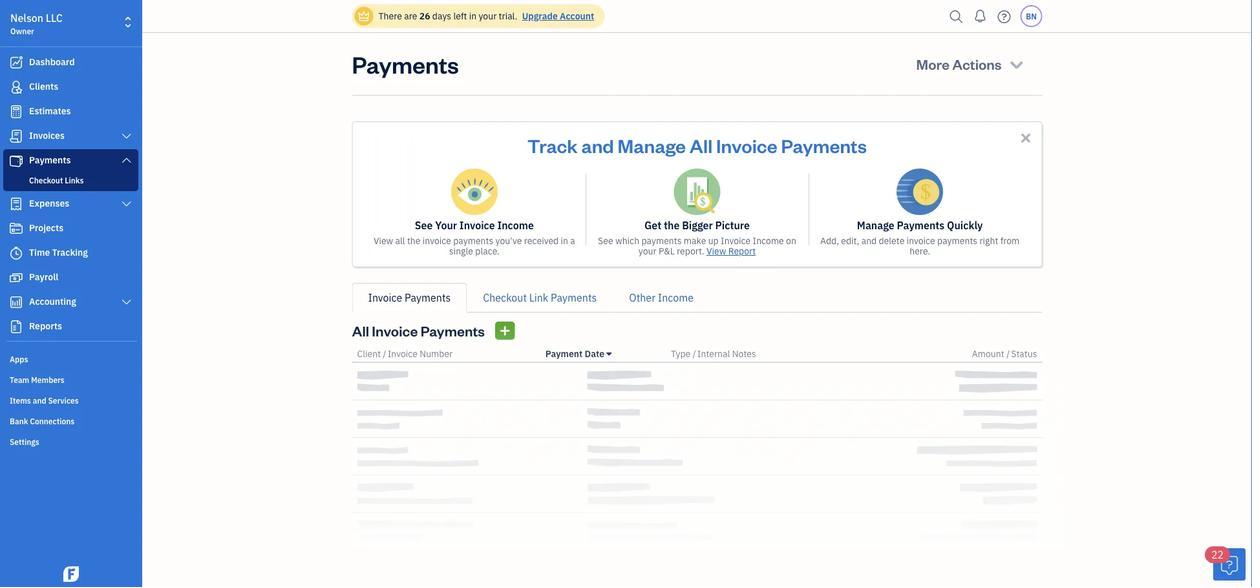 Task type: locate. For each thing, give the bounding box(es) containing it.
1 horizontal spatial and
[[581, 133, 614, 157]]

/ right type button
[[693, 348, 696, 360]]

and right 'edit,'
[[862, 235, 877, 247]]

2 vertical spatial income
[[658, 291, 694, 305]]

checkout link payments link
[[467, 283, 613, 313]]

all up client at the left bottom of the page
[[352, 322, 369, 340]]

estimate image
[[8, 105, 24, 118]]

invoice image
[[8, 130, 24, 143]]

0 horizontal spatial /
[[383, 348, 386, 360]]

see left your
[[415, 219, 433, 232]]

you've
[[496, 235, 522, 247]]

2 invoice from the left
[[907, 235, 935, 247]]

payments inside 'link'
[[29, 154, 71, 166]]

1 chevron large down image from the top
[[121, 199, 133, 209]]

chevron large down image inside payments 'link'
[[121, 155, 133, 166]]

links
[[65, 175, 84, 186]]

invoice inside manage payments quickly add, edit, and delete invoice payments right from here.
[[907, 235, 935, 247]]

other income
[[629, 291, 694, 305]]

team members link
[[3, 370, 138, 389]]

0 vertical spatial checkout
[[29, 175, 63, 186]]

see left which
[[598, 235, 613, 247]]

project image
[[8, 222, 24, 235]]

see inside see which payments make up invoice income on your p&l report.
[[598, 235, 613, 247]]

nelson llc owner
[[10, 11, 63, 36]]

your
[[435, 219, 457, 232]]

link
[[529, 291, 548, 305]]

payments
[[453, 235, 493, 247], [642, 235, 682, 247], [937, 235, 978, 247]]

2 chevron large down image from the top
[[121, 155, 133, 166]]

/
[[383, 348, 386, 360], [693, 348, 696, 360], [1007, 348, 1010, 360]]

on
[[786, 235, 796, 247]]

client image
[[8, 81, 24, 94]]

and right items
[[33, 396, 46, 406]]

1 invoice from the left
[[423, 235, 451, 247]]

invoice inside see your invoice income view all the invoice payments you've received in a single place.
[[423, 235, 451, 247]]

team
[[10, 375, 29, 385]]

type / internal notes
[[671, 348, 756, 360]]

1 vertical spatial all
[[352, 322, 369, 340]]

the
[[664, 219, 680, 232], [407, 235, 421, 247]]

1 payments from the left
[[453, 235, 493, 247]]

your left p&l
[[639, 245, 657, 257]]

chevron large down image up reports link
[[121, 297, 133, 308]]

members
[[31, 375, 65, 385]]

1 vertical spatial checkout
[[483, 291, 527, 305]]

1 vertical spatial chevron large down image
[[121, 155, 133, 166]]

0 vertical spatial chevron large down image
[[121, 131, 133, 142]]

chevron large down image
[[121, 131, 133, 142], [121, 155, 133, 166]]

chevron large down image up payments 'link'
[[121, 131, 133, 142]]

1 horizontal spatial view
[[707, 245, 726, 257]]

dashboard image
[[8, 56, 24, 69]]

your inside see which payments make up invoice income on your p&l report.
[[639, 245, 657, 257]]

22
[[1212, 549, 1224, 562]]

llc
[[46, 11, 63, 25]]

2 horizontal spatial /
[[1007, 348, 1010, 360]]

resource center badge image
[[1213, 549, 1246, 581]]

/ for invoice
[[383, 348, 386, 360]]

in right 'left'
[[469, 10, 477, 22]]

timer image
[[8, 247, 24, 260]]

/ for internal
[[693, 348, 696, 360]]

see
[[415, 219, 433, 232], [598, 235, 613, 247]]

more actions button
[[905, 48, 1037, 80]]

clients link
[[3, 76, 138, 99]]

view left "all"
[[374, 235, 393, 247]]

1 vertical spatial income
[[753, 235, 784, 247]]

0 horizontal spatial view
[[374, 235, 393, 247]]

payments inside manage payments quickly add, edit, and delete invoice payments right from here.
[[937, 235, 978, 247]]

0 horizontal spatial in
[[469, 10, 477, 22]]

from
[[1001, 235, 1020, 247]]

invoice right delete
[[907, 235, 935, 247]]

projects
[[29, 222, 64, 234]]

your
[[479, 10, 497, 22], [639, 245, 657, 257]]

payments inside see which payments make up invoice income on your p&l report.
[[642, 235, 682, 247]]

payment
[[545, 348, 583, 360]]

add a new payment image
[[499, 323, 511, 339]]

1 horizontal spatial payments
[[642, 235, 682, 247]]

1 chevron large down image from the top
[[121, 131, 133, 142]]

make
[[684, 235, 706, 247]]

the right get
[[664, 219, 680, 232]]

1 horizontal spatial in
[[561, 235, 568, 247]]

1 horizontal spatial your
[[639, 245, 657, 257]]

checkout inside "link"
[[29, 175, 63, 186]]

estimates link
[[3, 100, 138, 123]]

all invoice payments
[[352, 322, 485, 340]]

see inside see your invoice income view all the invoice payments you've received in a single place.
[[415, 219, 433, 232]]

connections
[[30, 416, 75, 427]]

and inside 'link'
[[33, 396, 46, 406]]

type button
[[671, 348, 691, 360]]

chevron large down image
[[121, 199, 133, 209], [121, 297, 133, 308]]

in left a
[[561, 235, 568, 247]]

0 horizontal spatial income
[[497, 219, 534, 232]]

delete
[[879, 235, 905, 247]]

0 horizontal spatial all
[[352, 322, 369, 340]]

notifications image
[[970, 3, 991, 29]]

1 horizontal spatial checkout
[[483, 291, 527, 305]]

see your invoice income image
[[451, 169, 498, 215]]

days
[[432, 10, 451, 22]]

picture
[[715, 219, 750, 232]]

there are 26 days left in your trial. upgrade account
[[379, 10, 594, 22]]

freshbooks image
[[61, 567, 81, 582]]

chevron large down image inside expenses link
[[121, 199, 133, 209]]

1 vertical spatial and
[[862, 235, 877, 247]]

chart image
[[8, 296, 24, 309]]

track and manage all invoice payments
[[528, 133, 867, 157]]

account
[[560, 10, 594, 22]]

payment image
[[8, 155, 24, 167]]

view right make
[[707, 245, 726, 257]]

chevron large down image for payments
[[121, 155, 133, 166]]

1 horizontal spatial invoice
[[907, 235, 935, 247]]

income inside see which payments make up invoice income on your p&l report.
[[753, 235, 784, 247]]

1 vertical spatial in
[[561, 235, 568, 247]]

invoice down your
[[423, 235, 451, 247]]

income inside see your invoice income view all the invoice payments you've received in a single place.
[[497, 219, 534, 232]]

income left on
[[753, 235, 784, 247]]

type
[[671, 348, 691, 360]]

1 horizontal spatial /
[[693, 348, 696, 360]]

2 vertical spatial and
[[33, 396, 46, 406]]

1 vertical spatial your
[[639, 245, 657, 257]]

right
[[980, 235, 998, 247]]

left
[[453, 10, 467, 22]]

0 vertical spatial income
[[497, 219, 534, 232]]

payments inside see your invoice income view all the invoice payments you've received in a single place.
[[453, 235, 493, 247]]

payment date
[[545, 348, 604, 360]]

date
[[585, 348, 604, 360]]

0 horizontal spatial invoice
[[423, 235, 451, 247]]

0 horizontal spatial the
[[407, 235, 421, 247]]

1 vertical spatial chevron large down image
[[121, 297, 133, 308]]

checkout up expenses
[[29, 175, 63, 186]]

0 horizontal spatial your
[[479, 10, 497, 22]]

here.
[[910, 245, 930, 257]]

main element
[[0, 0, 175, 588]]

dashboard
[[29, 56, 75, 68]]

income right other
[[658, 291, 694, 305]]

1 horizontal spatial manage
[[857, 219, 895, 232]]

0 vertical spatial and
[[581, 133, 614, 157]]

chevron large down image up checkout links "link"
[[121, 155, 133, 166]]

manage
[[618, 133, 686, 157], [857, 219, 895, 232]]

your left "trial."
[[479, 10, 497, 22]]

0 horizontal spatial payments
[[453, 235, 493, 247]]

the right "all"
[[407, 235, 421, 247]]

invoices link
[[3, 125, 138, 148]]

search image
[[946, 7, 967, 26]]

quickly
[[947, 219, 983, 232]]

more
[[916, 55, 950, 73]]

report.
[[677, 245, 704, 257]]

1 vertical spatial manage
[[857, 219, 895, 232]]

3 payments from the left
[[937, 235, 978, 247]]

1 vertical spatial the
[[407, 235, 421, 247]]

settings
[[10, 437, 39, 447]]

amount button
[[972, 348, 1004, 360]]

2 / from the left
[[693, 348, 696, 360]]

payments down your
[[453, 235, 493, 247]]

/ left status
[[1007, 348, 1010, 360]]

track
[[528, 133, 578, 157]]

income up the you've
[[497, 219, 534, 232]]

checkout up add a new payment image
[[483, 291, 527, 305]]

payments down get
[[642, 235, 682, 247]]

view
[[374, 235, 393, 247], [707, 245, 726, 257]]

bank
[[10, 416, 28, 427]]

chevrondown image
[[1008, 55, 1026, 73]]

0 horizontal spatial manage
[[618, 133, 686, 157]]

items
[[10, 396, 31, 406]]

and right track
[[581, 133, 614, 157]]

1 vertical spatial see
[[598, 235, 613, 247]]

0 horizontal spatial and
[[33, 396, 46, 406]]

3 / from the left
[[1007, 348, 1010, 360]]

chevron large down image down checkout links "link"
[[121, 199, 133, 209]]

1 horizontal spatial income
[[658, 291, 694, 305]]

edit,
[[841, 235, 859, 247]]

22 button
[[1205, 547, 1246, 581]]

accounting
[[29, 296, 76, 308]]

0 vertical spatial see
[[415, 219, 433, 232]]

all up the get the bigger picture on the top right of the page
[[690, 133, 713, 157]]

upgrade account link
[[520, 10, 594, 22]]

expense image
[[8, 198, 24, 211]]

0 horizontal spatial see
[[415, 219, 433, 232]]

2 horizontal spatial income
[[753, 235, 784, 247]]

all
[[690, 133, 713, 157], [352, 322, 369, 340]]

/ right client at the left bottom of the page
[[383, 348, 386, 360]]

close image
[[1019, 131, 1033, 145]]

clients
[[29, 80, 58, 92]]

0 vertical spatial chevron large down image
[[121, 199, 133, 209]]

1 horizontal spatial see
[[598, 235, 613, 247]]

1 / from the left
[[383, 348, 386, 360]]

2 horizontal spatial payments
[[937, 235, 978, 247]]

invoice inside see your invoice income view all the invoice payments you've received in a single place.
[[460, 219, 495, 232]]

invoice for your
[[423, 235, 451, 247]]

checkout
[[29, 175, 63, 186], [483, 291, 527, 305]]

reports
[[29, 320, 62, 332]]

0 horizontal spatial checkout
[[29, 175, 63, 186]]

2 payments from the left
[[642, 235, 682, 247]]

get the bigger picture image
[[674, 169, 721, 215]]

1 horizontal spatial the
[[664, 219, 680, 232]]

payments down the quickly
[[937, 235, 978, 247]]

0 vertical spatial your
[[479, 10, 497, 22]]

get the bigger picture
[[645, 219, 750, 232]]

1 horizontal spatial all
[[690, 133, 713, 157]]

in
[[469, 10, 477, 22], [561, 235, 568, 247]]

2 chevron large down image from the top
[[121, 297, 133, 308]]

2 horizontal spatial and
[[862, 235, 877, 247]]

see for which
[[598, 235, 613, 247]]



Task type: describe. For each thing, give the bounding box(es) containing it.
payments for income
[[453, 235, 493, 247]]

chevron large down image for invoices
[[121, 131, 133, 142]]

checkout links
[[29, 175, 84, 186]]

time tracking
[[29, 247, 88, 259]]

payments inside manage payments quickly add, edit, and delete invoice payments right from here.
[[897, 219, 945, 232]]

view report
[[707, 245, 756, 257]]

amount
[[972, 348, 1004, 360]]

there
[[379, 10, 402, 22]]

upgrade
[[522, 10, 558, 22]]

and for manage
[[581, 133, 614, 157]]

apps link
[[3, 349, 138, 368]]

all
[[395, 235, 405, 247]]

26
[[419, 10, 430, 22]]

a
[[570, 235, 575, 247]]

bank connections
[[10, 416, 75, 427]]

invoice payments
[[368, 291, 451, 305]]

other
[[629, 291, 656, 305]]

invoice inside see which payments make up invoice income on your p&l report.
[[721, 235, 751, 247]]

dashboard link
[[3, 51, 138, 74]]

0 vertical spatial the
[[664, 219, 680, 232]]

view inside see your invoice income view all the invoice payments you've received in a single place.
[[374, 235, 393, 247]]

actions
[[952, 55, 1002, 73]]

amount / status
[[972, 348, 1037, 360]]

number
[[420, 348, 453, 360]]

client
[[357, 348, 381, 360]]

expenses link
[[3, 193, 138, 216]]

checkout for checkout links
[[29, 175, 63, 186]]

caretdown image
[[607, 349, 612, 359]]

notes
[[732, 348, 756, 360]]

/ for status
[[1007, 348, 1010, 360]]

team members
[[10, 375, 65, 385]]

items and services link
[[3, 390, 138, 410]]

bank connections link
[[3, 411, 138, 431]]

manage payments quickly add, edit, and delete invoice payments right from here.
[[820, 219, 1020, 257]]

expenses
[[29, 198, 69, 209]]

time
[[29, 247, 50, 259]]

internal
[[697, 348, 730, 360]]

trial.
[[499, 10, 517, 22]]

tracking
[[52, 247, 88, 259]]

up
[[708, 235, 719, 247]]

bn
[[1026, 11, 1037, 21]]

place.
[[475, 245, 500, 257]]

0 vertical spatial manage
[[618, 133, 686, 157]]

client / invoice number
[[357, 348, 453, 360]]

chevron large down image for expenses
[[121, 199, 133, 209]]

crown image
[[357, 9, 371, 23]]

see for your
[[415, 219, 433, 232]]

payments link
[[3, 149, 138, 173]]

manage payments quickly image
[[897, 169, 943, 215]]

see your invoice income view all the invoice payments you've received in a single place.
[[374, 219, 575, 257]]

apps
[[10, 354, 28, 365]]

projects link
[[3, 217, 138, 240]]

accounting link
[[3, 291, 138, 314]]

0 vertical spatial in
[[469, 10, 477, 22]]

time tracking link
[[3, 242, 138, 265]]

the inside see your invoice income view all the invoice payments you've received in a single place.
[[407, 235, 421, 247]]

invoices
[[29, 130, 65, 142]]

chevron large down image for accounting
[[121, 297, 133, 308]]

payroll
[[29, 271, 58, 283]]

which
[[615, 235, 639, 247]]

status
[[1011, 348, 1037, 360]]

items and services
[[10, 396, 79, 406]]

received
[[524, 235, 559, 247]]

and for services
[[33, 396, 46, 406]]

see which payments make up invoice income on your p&l report.
[[598, 235, 796, 257]]

checkout for checkout link payments
[[483, 291, 527, 305]]

get
[[645, 219, 662, 232]]

report image
[[8, 321, 24, 334]]

reports link
[[3, 315, 138, 339]]

in inside see your invoice income view all the invoice payments you've received in a single place.
[[561, 235, 568, 247]]

owner
[[10, 26, 34, 36]]

0 vertical spatial all
[[690, 133, 713, 157]]

bigger
[[682, 219, 713, 232]]

checkout link payments
[[483, 291, 597, 305]]

manage inside manage payments quickly add, edit, and delete invoice payments right from here.
[[857, 219, 895, 232]]

p&l
[[659, 245, 675, 257]]

invoice for payments
[[907, 235, 935, 247]]

payments for add,
[[937, 235, 978, 247]]

are
[[404, 10, 417, 22]]

more actions
[[916, 55, 1002, 73]]

money image
[[8, 272, 24, 284]]

go to help image
[[994, 7, 1015, 26]]

single
[[449, 245, 473, 257]]

estimates
[[29, 105, 71, 117]]

payment date button
[[545, 348, 612, 360]]

add,
[[820, 235, 839, 247]]

and inside manage payments quickly add, edit, and delete invoice payments right from here.
[[862, 235, 877, 247]]

services
[[48, 396, 79, 406]]

invoice payments link
[[352, 283, 467, 313]]



Task type: vqa. For each thing, say whether or not it's contained in the screenshot.
Tara
no



